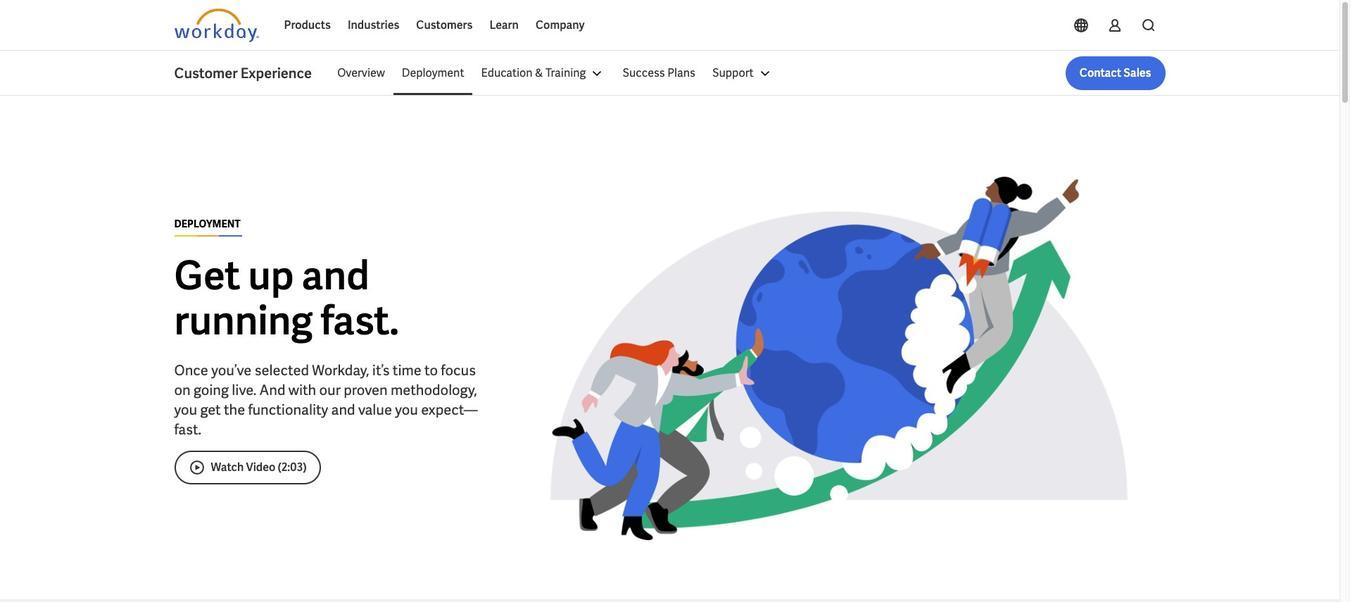 Task type: locate. For each thing, give the bounding box(es) containing it.
and inside get up and running fast.
[[302, 250, 370, 301]]

going
[[194, 381, 229, 399]]

and right up
[[302, 250, 370, 301]]

to
[[425, 361, 438, 379]]

functionality
[[248, 400, 328, 419]]

company button
[[527, 8, 593, 42]]

you right value
[[395, 400, 418, 419]]

you've
[[211, 361, 252, 379]]

methodology,
[[391, 381, 477, 399]]

0 horizontal spatial you
[[174, 400, 197, 419]]

video
[[246, 459, 276, 474]]

you down on
[[174, 400, 197, 419]]

0 vertical spatial and
[[302, 250, 370, 301]]

up
[[248, 250, 294, 301]]

it's
[[372, 361, 390, 379]]

2 you from the left
[[395, 400, 418, 419]]

industries
[[348, 18, 400, 32]]

learn button
[[481, 8, 527, 42]]

sales
[[1124, 65, 1152, 80]]

people pushing a globe with a person on a rocket. image
[[512, 141, 1166, 577]]

get
[[200, 400, 221, 419]]

1 horizontal spatial you
[[395, 400, 418, 419]]

watch
[[211, 459, 244, 474]]

experience
[[241, 64, 312, 82]]

deployment link
[[394, 56, 473, 90]]

1 vertical spatial and
[[331, 400, 355, 419]]

menu
[[329, 56, 782, 90]]

fast. up workday,
[[321, 295, 399, 346]]

industries button
[[339, 8, 408, 42]]

fast. down get
[[174, 420, 201, 438]]

customers button
[[408, 8, 481, 42]]

and down our in the left of the page
[[331, 400, 355, 419]]

(2:03)
[[278, 459, 307, 474]]

overview link
[[329, 56, 394, 90]]

watch video (2:03)
[[211, 459, 307, 474]]

1 horizontal spatial fast.
[[321, 295, 399, 346]]

get
[[174, 250, 240, 301]]

overview
[[337, 65, 385, 80]]

running
[[174, 295, 313, 346]]

0 vertical spatial fast.
[[321, 295, 399, 346]]

education
[[481, 65, 533, 80]]

list
[[329, 56, 1166, 90]]

you
[[174, 400, 197, 419], [395, 400, 418, 419]]

fast.
[[321, 295, 399, 346], [174, 420, 201, 438]]

support button
[[704, 56, 782, 90]]

1 vertical spatial fast.
[[174, 420, 201, 438]]

watch video (2:03) link
[[174, 450, 321, 484]]

get up and running fast.
[[174, 250, 399, 346]]

and
[[302, 250, 370, 301], [331, 400, 355, 419]]

0 horizontal spatial fast.
[[174, 420, 201, 438]]

on
[[174, 381, 191, 399]]

once
[[174, 361, 208, 379]]

training
[[546, 65, 586, 80]]

list containing overview
[[329, 56, 1166, 90]]



Task type: vqa. For each thing, say whether or not it's contained in the screenshot.
digital to the top
no



Task type: describe. For each thing, give the bounding box(es) containing it.
live.
[[232, 381, 256, 399]]

&
[[535, 65, 543, 80]]

products
[[284, 18, 331, 32]]

success
[[623, 65, 665, 80]]

contact sales
[[1080, 65, 1152, 80]]

customer experience
[[174, 64, 312, 82]]

selected
[[255, 361, 309, 379]]

time
[[393, 361, 422, 379]]

customer
[[174, 64, 238, 82]]

and inside once you've selected workday, it's time to focus on going live. and with our proven methodology, you get the functionality and value you expect— fast.
[[331, 400, 355, 419]]

education & training
[[481, 65, 586, 80]]

the
[[224, 400, 245, 419]]

success plans
[[623, 65, 696, 80]]

proven
[[344, 381, 388, 399]]

company
[[536, 18, 585, 32]]

expect—
[[421, 400, 478, 419]]

go to the homepage image
[[174, 8, 259, 42]]

customers
[[416, 18, 473, 32]]

our
[[319, 381, 341, 399]]

focus
[[441, 361, 476, 379]]

once you've selected workday, it's time to focus on going live. and with our proven methodology, you get the functionality and value you expect— fast.
[[174, 361, 478, 438]]

plans
[[668, 65, 696, 80]]

customer experience link
[[174, 63, 329, 83]]

value
[[358, 400, 392, 419]]

contact
[[1080, 65, 1122, 80]]

success plans link
[[614, 56, 704, 90]]

and
[[259, 381, 285, 399]]

learn
[[490, 18, 519, 32]]

contact sales link
[[1066, 56, 1166, 90]]

workday,
[[312, 361, 369, 379]]

deployment
[[174, 217, 241, 230]]

products button
[[276, 8, 339, 42]]

support
[[713, 65, 754, 80]]

fast. inside get up and running fast.
[[321, 295, 399, 346]]

1 you from the left
[[174, 400, 197, 419]]

with
[[288, 381, 316, 399]]

education & training button
[[473, 56, 614, 90]]

deployment
[[402, 65, 464, 80]]

menu containing overview
[[329, 56, 782, 90]]

fast. inside once you've selected workday, it's time to focus on going live. and with our proven methodology, you get the functionality and value you expect— fast.
[[174, 420, 201, 438]]



